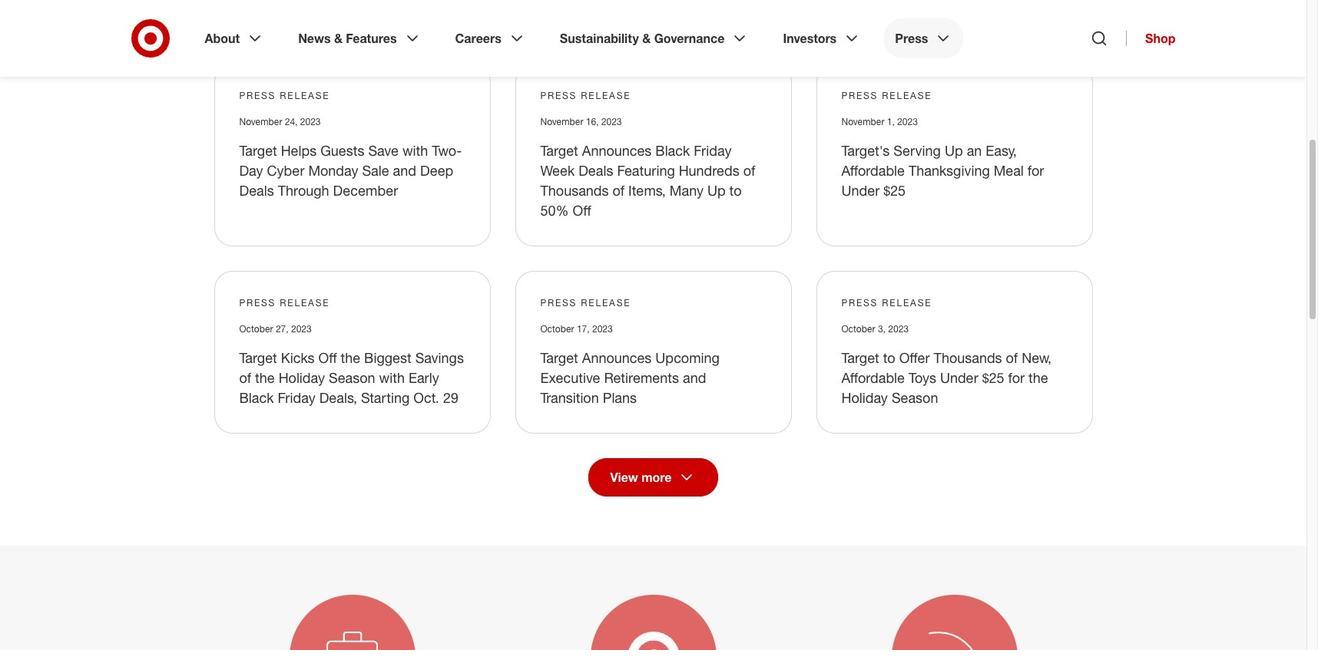 Task type: locate. For each thing, give the bounding box(es) containing it.
&
[[334, 31, 343, 46], [643, 31, 651, 46]]

0 vertical spatial announces
[[582, 142, 652, 159]]

press release
[[239, 90, 330, 101], [541, 90, 631, 101], [842, 90, 933, 101], [239, 297, 330, 309], [541, 297, 631, 309], [842, 297, 933, 309]]

2 announces from the top
[[582, 350, 652, 367]]

1 horizontal spatial november
[[541, 116, 584, 128]]

release up the 17,
[[581, 297, 631, 309]]

investors link
[[773, 18, 873, 58]]

release for offer
[[883, 297, 933, 309]]

0 horizontal spatial october
[[239, 323, 273, 335]]

1 vertical spatial under
[[941, 370, 979, 386]]

with down biggest
[[379, 370, 405, 386]]

holiday down "kicks"
[[279, 370, 325, 386]]

the left biggest
[[341, 350, 361, 367]]

0 vertical spatial deals
[[579, 162, 614, 179]]

friday up hundreds
[[694, 142, 732, 159]]

affordable down offer at right bottom
[[842, 370, 905, 386]]

1 horizontal spatial october
[[541, 323, 575, 335]]

sustainability
[[560, 31, 639, 46]]

2023 right 24,
[[300, 116, 321, 128]]

2023 right 27,
[[291, 323, 312, 335]]

1 announces from the top
[[582, 142, 652, 159]]

announces inside target announces black friday week deals featuring hundreds of thousands of items, many up to 50% off
[[582, 142, 652, 159]]

target inside target to offer thousands of new, affordable toys under $25 for the holiday season
[[842, 350, 880, 367]]

& right news
[[334, 31, 343, 46]]

off right 50%
[[573, 202, 592, 219]]

december
[[333, 182, 398, 199]]

1 vertical spatial $25
[[983, 370, 1005, 386]]

of
[[744, 162, 756, 179], [613, 182, 625, 199], [1007, 350, 1019, 367], [239, 370, 251, 386]]

sustainability & governance
[[560, 31, 725, 46]]

investors
[[784, 31, 837, 46]]

october left the 3, on the right of the page
[[842, 323, 876, 335]]

29
[[443, 390, 459, 406]]

transition
[[541, 390, 599, 406]]

0 vertical spatial $25
[[884, 182, 906, 199]]

0 vertical spatial black
[[656, 142, 690, 159]]

under right toys
[[941, 370, 979, 386]]

1 vertical spatial thousands
[[934, 350, 1003, 367]]

careers link
[[445, 18, 537, 58]]

friday down "kicks"
[[278, 390, 316, 406]]

and right sale
[[393, 162, 417, 179]]

serving
[[894, 142, 941, 159]]

holiday inside target kicks off the biggest savings of the holiday season with early black friday deals, starting oct. 29
[[279, 370, 325, 386]]

16,
[[586, 116, 599, 128]]

0 horizontal spatial deals
[[239, 182, 274, 199]]

holiday down october 3, 2023 on the right of the page
[[842, 390, 888, 406]]

1 horizontal spatial thousands
[[934, 350, 1003, 367]]

featuring
[[617, 162, 675, 179]]

1 vertical spatial black
[[239, 390, 274, 406]]

up down hundreds
[[708, 182, 726, 199]]

and inside target helps guests save with two- day cyber monday sale and deep deals through december
[[393, 162, 417, 179]]

the
[[341, 350, 361, 367], [255, 370, 275, 386], [1029, 370, 1049, 386]]

new,
[[1022, 350, 1052, 367]]

1 october from the left
[[239, 323, 273, 335]]

for inside target's serving up an easy, affordable thanksgiving meal for under $25
[[1028, 162, 1045, 179]]

target up day
[[239, 142, 277, 159]]

0 vertical spatial with
[[403, 142, 428, 159]]

0 vertical spatial off
[[573, 202, 592, 219]]

1 horizontal spatial deals
[[579, 162, 614, 179]]

target
[[239, 142, 277, 159], [541, 142, 579, 159], [239, 350, 277, 367], [541, 350, 579, 367], [842, 350, 880, 367]]

deals
[[579, 162, 614, 179], [239, 182, 274, 199]]

off
[[573, 202, 592, 219], [319, 350, 337, 367]]

thanksgiving
[[909, 162, 991, 179]]

target inside target announces upcoming executive retirements and transition plans
[[541, 350, 579, 367]]

with up deep
[[403, 142, 428, 159]]

target kicks off the biggest savings of the holiday season with early black friday deals, starting oct. 29 link
[[239, 350, 464, 406]]

1 horizontal spatial season
[[892, 390, 939, 406]]

oct.
[[414, 390, 440, 406]]

and inside target announces upcoming executive retirements and transition plans
[[683, 370, 707, 386]]

target up the executive
[[541, 350, 579, 367]]

announces up retirements
[[582, 350, 652, 367]]

press release up the 17,
[[541, 297, 631, 309]]

november 24, 2023
[[239, 116, 321, 128]]

release up 16, at the left top
[[581, 90, 631, 101]]

0 horizontal spatial under
[[842, 182, 880, 199]]

for
[[1028, 162, 1045, 179], [1009, 370, 1025, 386]]

friday
[[694, 142, 732, 159], [278, 390, 316, 406]]

the down october 27, 2023
[[255, 370, 275, 386]]

3 november from the left
[[842, 116, 885, 128]]

& left governance
[[643, 31, 651, 46]]

2 horizontal spatial november
[[842, 116, 885, 128]]

target announces black friday week deals featuring hundreds of thousands of items, many up to 50% off
[[541, 142, 756, 219]]

1 horizontal spatial $25
[[983, 370, 1005, 386]]

and down upcoming
[[683, 370, 707, 386]]

1 vertical spatial for
[[1009, 370, 1025, 386]]

black down october 27, 2023
[[239, 390, 274, 406]]

for down new,
[[1009, 370, 1025, 386]]

0 vertical spatial holiday
[[279, 370, 325, 386]]

1 vertical spatial with
[[379, 370, 405, 386]]

of left new,
[[1007, 350, 1019, 367]]

1 horizontal spatial under
[[941, 370, 979, 386]]

affordable
[[842, 162, 905, 179], [842, 370, 905, 386]]

1 vertical spatial announces
[[582, 350, 652, 367]]

deals right week
[[579, 162, 614, 179]]

executive
[[541, 370, 601, 386]]

off right "kicks"
[[319, 350, 337, 367]]

1 horizontal spatial holiday
[[842, 390, 888, 406]]

3 october from the left
[[842, 323, 876, 335]]

0 horizontal spatial off
[[319, 350, 337, 367]]

1 horizontal spatial &
[[643, 31, 651, 46]]

target inside target kicks off the biggest savings of the holiday season with early black friday deals, starting oct. 29
[[239, 350, 277, 367]]

affordable down target's
[[842, 162, 905, 179]]

october
[[239, 323, 273, 335], [541, 323, 575, 335], [842, 323, 876, 335]]

$25
[[884, 182, 906, 199], [983, 370, 1005, 386]]

1 vertical spatial affordable
[[842, 370, 905, 386]]

0 horizontal spatial november
[[239, 116, 282, 128]]

affordable inside target's serving up an easy, affordable thanksgiving meal for under $25
[[842, 162, 905, 179]]

2023
[[300, 116, 321, 128], [602, 116, 622, 128], [898, 116, 918, 128], [291, 323, 312, 335], [593, 323, 613, 335], [889, 323, 909, 335]]

1 horizontal spatial up
[[945, 142, 964, 159]]

1 horizontal spatial and
[[683, 370, 707, 386]]

october left the 17,
[[541, 323, 575, 335]]

press release for target to offer thousands of new, affordable toys under $25 for the holiday season
[[842, 297, 933, 309]]

0 vertical spatial thousands
[[541, 182, 609, 199]]

press release up the november 24, 2023
[[239, 90, 330, 101]]

0 horizontal spatial black
[[239, 390, 274, 406]]

shop link
[[1127, 31, 1176, 46]]

1 vertical spatial season
[[892, 390, 939, 406]]

0 horizontal spatial season
[[329, 370, 376, 386]]

2 & from the left
[[643, 31, 651, 46]]

1 vertical spatial holiday
[[842, 390, 888, 406]]

2023 for off
[[291, 323, 312, 335]]

0 horizontal spatial $25
[[884, 182, 906, 199]]

0 vertical spatial affordable
[[842, 162, 905, 179]]

the down new,
[[1029, 370, 1049, 386]]

release up "1,"
[[883, 90, 933, 101]]

1 vertical spatial deals
[[239, 182, 274, 199]]

announces
[[582, 142, 652, 159], [582, 350, 652, 367]]

target's
[[842, 142, 890, 159]]

two-
[[432, 142, 462, 159]]

2023 for upcoming
[[593, 323, 613, 335]]

release up the 3, on the right of the page
[[883, 297, 933, 309]]

up
[[945, 142, 964, 159], [708, 182, 726, 199]]

press release up the 3, on the right of the page
[[842, 297, 933, 309]]

1 vertical spatial to
[[884, 350, 896, 367]]

black up featuring
[[656, 142, 690, 159]]

under inside target to offer thousands of new, affordable toys under $25 for the holiday season
[[941, 370, 979, 386]]

up up thanksgiving
[[945, 142, 964, 159]]

biggest
[[364, 350, 412, 367]]

2 november from the left
[[541, 116, 584, 128]]

0 horizontal spatial &
[[334, 31, 343, 46]]

2 horizontal spatial october
[[842, 323, 876, 335]]

2023 for black
[[602, 116, 622, 128]]

with
[[403, 142, 428, 159], [379, 370, 405, 386]]

target helps guests save with two- day cyber monday sale and deep deals through december link
[[239, 142, 462, 199]]

deep
[[420, 162, 454, 179]]

thousands down week
[[541, 182, 609, 199]]

release
[[280, 90, 330, 101], [581, 90, 631, 101], [883, 90, 933, 101], [280, 297, 330, 309], [581, 297, 631, 309], [883, 297, 933, 309]]

press release for target kicks off the biggest savings of the holiday season with early black friday deals, starting oct. 29
[[239, 297, 330, 309]]

$25 down serving at the right
[[884, 182, 906, 199]]

view more
[[611, 470, 672, 486]]

black
[[656, 142, 690, 159], [239, 390, 274, 406]]

0 vertical spatial and
[[393, 162, 417, 179]]

2023 right the 17,
[[593, 323, 613, 335]]

$25 right toys
[[983, 370, 1005, 386]]

0 vertical spatial to
[[730, 182, 742, 199]]

press
[[896, 31, 929, 46], [239, 90, 276, 101], [541, 90, 577, 101], [842, 90, 879, 101], [239, 297, 276, 309], [541, 297, 577, 309], [842, 297, 879, 309]]

1 november from the left
[[239, 116, 282, 128]]

thousands up toys
[[934, 350, 1003, 367]]

thousands
[[541, 182, 609, 199], [934, 350, 1003, 367]]

press release for target announces black friday week deals featuring hundreds of thousands of items, many up to 50% off
[[541, 90, 631, 101]]

season inside target kicks off the biggest savings of the holiday season with early black friday deals, starting oct. 29
[[329, 370, 376, 386]]

0 vertical spatial up
[[945, 142, 964, 159]]

2 affordable from the top
[[842, 370, 905, 386]]

1 horizontal spatial black
[[656, 142, 690, 159]]

target kicks off the biggest savings of the holiday season with early black friday deals, starting oct. 29
[[239, 350, 464, 406]]

2023 right the 3, on the right of the page
[[889, 323, 909, 335]]

0 horizontal spatial friday
[[278, 390, 316, 406]]

up inside target announces black friday week deals featuring hundreds of thousands of items, many up to 50% off
[[708, 182, 726, 199]]

season up deals,
[[329, 370, 376, 386]]

with inside target helps guests save with two- day cyber monday sale and deep deals through december
[[403, 142, 428, 159]]

november left 16, at the left top
[[541, 116, 584, 128]]

2023 right 16, at the left top
[[602, 116, 622, 128]]

october left 27,
[[239, 323, 273, 335]]

target to offer thousands of new, affordable toys under $25 for the holiday season
[[842, 350, 1052, 406]]

1 vertical spatial and
[[683, 370, 707, 386]]

of inside target kicks off the biggest savings of the holiday season with early black friday deals, starting oct. 29
[[239, 370, 251, 386]]

release up 24,
[[280, 90, 330, 101]]

1 & from the left
[[334, 31, 343, 46]]

to
[[730, 182, 742, 199], [884, 350, 896, 367]]

november left "1,"
[[842, 116, 885, 128]]

1 vertical spatial off
[[319, 350, 337, 367]]

3,
[[878, 323, 886, 335]]

0 horizontal spatial and
[[393, 162, 417, 179]]

of down october 27, 2023
[[239, 370, 251, 386]]

press release for target helps guests save with two- day cyber monday sale and deep deals through december
[[239, 90, 330, 101]]

through
[[278, 182, 329, 199]]

2023 right "1,"
[[898, 116, 918, 128]]

1 horizontal spatial the
[[341, 350, 361, 367]]

2023 for up
[[898, 116, 918, 128]]

0 vertical spatial season
[[329, 370, 376, 386]]

deals down day
[[239, 182, 274, 199]]

and
[[393, 162, 417, 179], [683, 370, 707, 386]]

announces inside target announces upcoming executive retirements and transition plans
[[582, 350, 652, 367]]

press release up 27,
[[239, 297, 330, 309]]

target up week
[[541, 142, 579, 159]]

to left offer at right bottom
[[884, 350, 896, 367]]

target down october 27, 2023
[[239, 350, 277, 367]]

2 october from the left
[[541, 323, 575, 335]]

target inside target helps guests save with two- day cyber monday sale and deep deals through december
[[239, 142, 277, 159]]

press release up november 16, 2023
[[541, 90, 631, 101]]

november for target helps guests save with two- day cyber monday sale and deep deals through december
[[239, 116, 282, 128]]

& inside 'link'
[[643, 31, 651, 46]]

october for target to offer thousands of new, affordable toys under $25 for the holiday season
[[842, 323, 876, 335]]

1 horizontal spatial friday
[[694, 142, 732, 159]]

0 vertical spatial friday
[[694, 142, 732, 159]]

1 vertical spatial up
[[708, 182, 726, 199]]

november
[[239, 116, 282, 128], [541, 116, 584, 128], [842, 116, 885, 128]]

1 horizontal spatial for
[[1028, 162, 1045, 179]]

& for sustainability
[[643, 31, 651, 46]]

1 affordable from the top
[[842, 162, 905, 179]]

friday inside target announces black friday week deals featuring hundreds of thousands of items, many up to 50% off
[[694, 142, 732, 159]]

release for guests
[[280, 90, 330, 101]]

press release up "1,"
[[842, 90, 933, 101]]

release up 27,
[[280, 297, 330, 309]]

holiday
[[279, 370, 325, 386], [842, 390, 888, 406]]

2 horizontal spatial the
[[1029, 370, 1049, 386]]

0 horizontal spatial up
[[708, 182, 726, 199]]

0 vertical spatial under
[[842, 182, 880, 199]]

hundreds
[[679, 162, 740, 179]]

the inside target to offer thousands of new, affordable toys under $25 for the holiday season
[[1029, 370, 1049, 386]]

1 horizontal spatial off
[[573, 202, 592, 219]]

0 horizontal spatial holiday
[[279, 370, 325, 386]]

for right meal
[[1028, 162, 1045, 179]]

meal
[[994, 162, 1024, 179]]

0 horizontal spatial thousands
[[541, 182, 609, 199]]

savings
[[416, 350, 464, 367]]

target for target kicks off the biggest savings of the holiday season with early black friday deals, starting oct. 29
[[239, 350, 277, 367]]

0 horizontal spatial for
[[1009, 370, 1025, 386]]

november left 24,
[[239, 116, 282, 128]]

announces up featuring
[[582, 142, 652, 159]]

0 vertical spatial for
[[1028, 162, 1045, 179]]

press for target's serving up an easy, affordable thanksgiving meal for under $25
[[842, 90, 879, 101]]

target inside target announces black friday week deals featuring hundreds of thousands of items, many up to 50% off
[[541, 142, 579, 159]]

1 horizontal spatial to
[[884, 350, 896, 367]]

sale
[[362, 162, 389, 179]]

season down toys
[[892, 390, 939, 406]]

to down hundreds
[[730, 182, 742, 199]]

0 horizontal spatial to
[[730, 182, 742, 199]]

target down october 3, 2023 on the right of the page
[[842, 350, 880, 367]]

under down target's
[[842, 182, 880, 199]]

under inside target's serving up an easy, affordable thanksgiving meal for under $25
[[842, 182, 880, 199]]

1 vertical spatial friday
[[278, 390, 316, 406]]



Task type: vqa. For each thing, say whether or not it's contained in the screenshot.
announces in target announces black friday week deals featuring hundreds of thousands of items, many up to 50% off
yes



Task type: describe. For each thing, give the bounding box(es) containing it.
starting
[[361, 390, 410, 406]]

2023 for offer
[[889, 323, 909, 335]]

news
[[298, 31, 331, 46]]

release for up
[[883, 90, 933, 101]]

up inside target's serving up an easy, affordable thanksgiving meal for under $25
[[945, 142, 964, 159]]

easy,
[[986, 142, 1017, 159]]

black inside target announces black friday week deals featuring hundreds of thousands of items, many up to 50% off
[[656, 142, 690, 159]]

of right hundreds
[[744, 162, 756, 179]]

shop
[[1146, 31, 1176, 46]]

press release for target's serving up an easy, affordable thanksgiving meal for under $25
[[842, 90, 933, 101]]

november for target announces black friday week deals featuring hundreds of thousands of items, many up to 50% off
[[541, 116, 584, 128]]

careers
[[455, 31, 502, 46]]

release for black
[[581, 90, 631, 101]]

monday
[[309, 162, 358, 179]]

target helps guests save with two- day cyber monday sale and deep deals through december
[[239, 142, 462, 199]]

target's serving up an easy, affordable thanksgiving meal for under $25 link
[[842, 142, 1045, 199]]

of inside target to offer thousands of new, affordable toys under $25 for the holiday season
[[1007, 350, 1019, 367]]

view
[[611, 470, 639, 486]]

thousands inside target announces black friday week deals featuring hundreds of thousands of items, many up to 50% off
[[541, 182, 609, 199]]

october 3, 2023
[[842, 323, 909, 335]]

early
[[409, 370, 439, 386]]

october 27, 2023
[[239, 323, 312, 335]]

with inside target kicks off the biggest savings of the holiday season with early black friday deals, starting oct. 29
[[379, 370, 405, 386]]

sustainability & governance link
[[549, 18, 760, 58]]

for inside target to offer thousands of new, affordable toys under $25 for the holiday season
[[1009, 370, 1025, 386]]

thousands inside target to offer thousands of new, affordable toys under $25 for the holiday season
[[934, 350, 1003, 367]]

an
[[967, 142, 982, 159]]

save
[[368, 142, 399, 159]]

items,
[[629, 182, 666, 199]]

press for target kicks off the biggest savings of the holiday season with early black friday deals, starting oct. 29
[[239, 297, 276, 309]]

news & features link
[[288, 18, 432, 58]]

off inside target announces black friday week deals featuring hundreds of thousands of items, many up to 50% off
[[573, 202, 592, 219]]

release for upcoming
[[581, 297, 631, 309]]

news & features
[[298, 31, 397, 46]]

friday inside target kicks off the biggest savings of the holiday season with early black friday deals, starting oct. 29
[[278, 390, 316, 406]]

deals inside target announces black friday week deals featuring hundreds of thousands of items, many up to 50% off
[[579, 162, 614, 179]]

27,
[[276, 323, 289, 335]]

target for target announces upcoming executive retirements and transition plans
[[541, 350, 579, 367]]

about link
[[194, 18, 275, 58]]

of left 'items,'
[[613, 182, 625, 199]]

press release for target announces upcoming executive retirements and transition plans
[[541, 297, 631, 309]]

target announces black friday week deals featuring hundreds of thousands of items, many up to 50% off link
[[541, 142, 756, 219]]

0 horizontal spatial the
[[255, 370, 275, 386]]

2023 for guests
[[300, 116, 321, 128]]

$25 inside target to offer thousands of new, affordable toys under $25 for the holiday season
[[983, 370, 1005, 386]]

press for target announces upcoming executive retirements and transition plans
[[541, 297, 577, 309]]

press for target to offer thousands of new, affordable toys under $25 for the holiday season
[[842, 297, 879, 309]]

october for target kicks off the biggest savings of the holiday season with early black friday deals, starting oct. 29
[[239, 323, 273, 335]]

target for target announces black friday week deals featuring hundreds of thousands of items, many up to 50% off
[[541, 142, 579, 159]]

target for target to offer thousands of new, affordable toys under $25 for the holiday season
[[842, 350, 880, 367]]

cyber
[[267, 162, 305, 179]]

24,
[[285, 116, 298, 128]]

to inside target to offer thousands of new, affordable toys under $25 for the holiday season
[[884, 350, 896, 367]]

guests
[[321, 142, 365, 159]]

holiday inside target to offer thousands of new, affordable toys under $25 for the holiday season
[[842, 390, 888, 406]]

kicks
[[281, 350, 315, 367]]

toys
[[909, 370, 937, 386]]

view more button
[[588, 459, 719, 497]]

retirements
[[604, 370, 679, 386]]

about
[[205, 31, 240, 46]]

affordable inside target to offer thousands of new, affordable toys under $25 for the holiday season
[[842, 370, 905, 386]]

press for target announces black friday week deals featuring hundreds of thousands of items, many up to 50% off
[[541, 90, 577, 101]]

press for target helps guests save with two- day cyber monday sale and deep deals through december
[[239, 90, 276, 101]]

release for off
[[280, 297, 330, 309]]

governance
[[655, 31, 725, 46]]

helps
[[281, 142, 317, 159]]

target for target helps guests save with two- day cyber monday sale and deep deals through december
[[239, 142, 277, 159]]

black inside target kicks off the biggest savings of the holiday season with early black friday deals, starting oct. 29
[[239, 390, 274, 406]]

features
[[346, 31, 397, 46]]

target's serving up an easy, affordable thanksgiving meal for under $25
[[842, 142, 1045, 199]]

deals inside target helps guests save with two- day cyber monday sale and deep deals through december
[[239, 182, 274, 199]]

17,
[[577, 323, 590, 335]]

october 17, 2023
[[541, 323, 613, 335]]

50%
[[541, 202, 569, 219]]

more
[[642, 470, 672, 486]]

november 16, 2023
[[541, 116, 622, 128]]

november 1, 2023
[[842, 116, 918, 128]]

1,
[[888, 116, 895, 128]]

season inside target to offer thousands of new, affordable toys under $25 for the holiday season
[[892, 390, 939, 406]]

november for target's serving up an easy, affordable thanksgiving meal for under $25
[[842, 116, 885, 128]]

press link
[[885, 18, 964, 58]]

week
[[541, 162, 575, 179]]

to inside target announces black friday week deals featuring hundreds of thousands of items, many up to 50% off
[[730, 182, 742, 199]]

announces for transition
[[582, 350, 652, 367]]

target announces upcoming executive retirements and transition plans
[[541, 350, 720, 406]]

off inside target kicks off the biggest savings of the holiday season with early black friday deals, starting oct. 29
[[319, 350, 337, 367]]

offer
[[900, 350, 930, 367]]

deals,
[[319, 390, 357, 406]]

target to offer thousands of new, affordable toys under $25 for the holiday season link
[[842, 350, 1052, 406]]

announces for featuring
[[582, 142, 652, 159]]

plans
[[603, 390, 637, 406]]

many
[[670, 182, 704, 199]]

october for target announces upcoming executive retirements and transition plans
[[541, 323, 575, 335]]

day
[[239, 162, 263, 179]]

$25 inside target's serving up an easy, affordable thanksgiving meal for under $25
[[884, 182, 906, 199]]

& for news
[[334, 31, 343, 46]]

upcoming
[[656, 350, 720, 367]]

target announces upcoming executive retirements and transition plans link
[[541, 350, 720, 406]]



